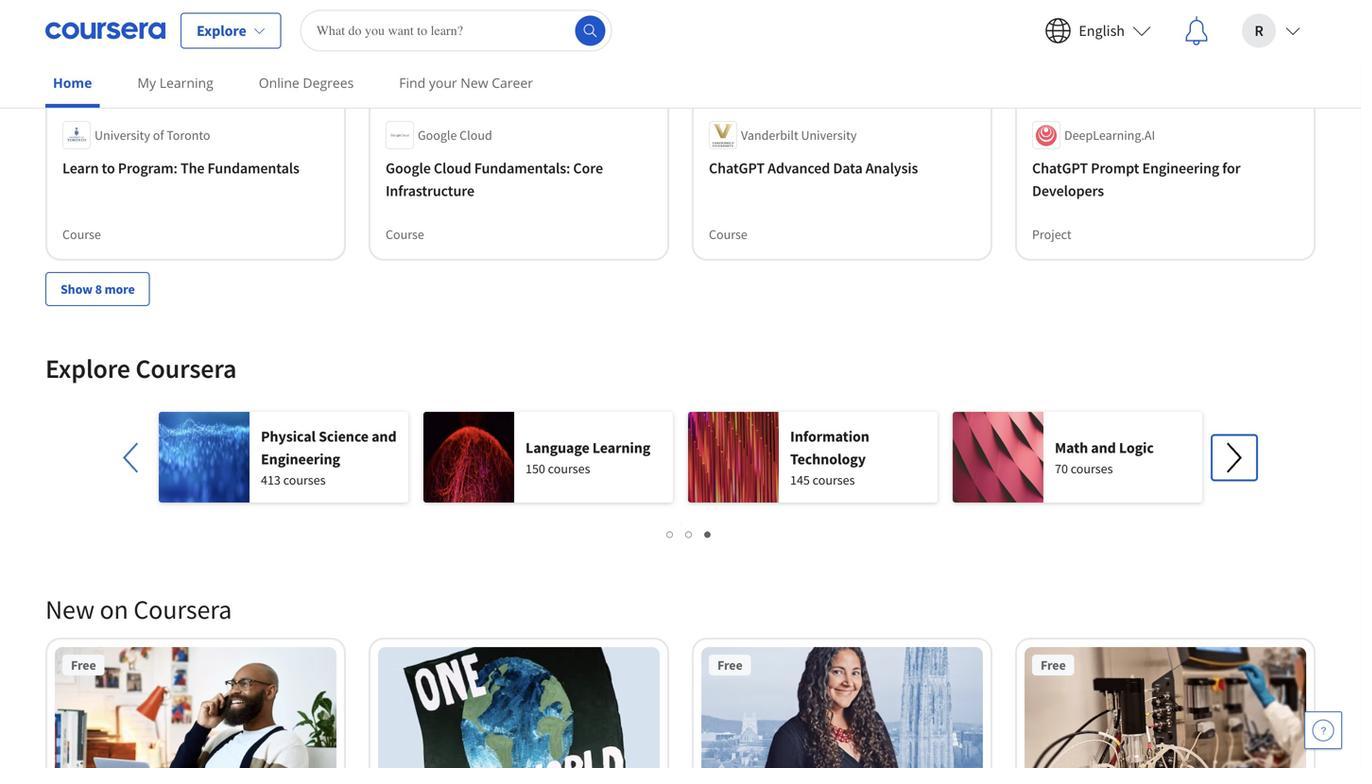 Task type: describe. For each thing, give the bounding box(es) containing it.
information
[[791, 428, 870, 447]]

engineering inside physical science and engineering 413 courses
[[261, 450, 340, 469]]

vanderbilt
[[741, 127, 799, 144]]

3 free from the left
[[1041, 657, 1066, 674]]

engineering inside "chatgpt prompt engineering for developers"
[[1143, 159, 1220, 178]]

of
[[153, 127, 164, 144]]

google cloud fundamentals: core infrastructure
[[386, 159, 603, 201]]

home link
[[45, 61, 100, 108]]

and inside physical science and engineering 413 courses
[[372, 428, 397, 447]]

your
[[429, 74, 457, 92]]

1 vertical spatial coursera
[[134, 594, 232, 627]]

math and logic image
[[953, 412, 1044, 503]]

8
[[95, 281, 102, 298]]

and inside math and logic 70 courses
[[1092, 439, 1117, 458]]

for
[[1223, 159, 1241, 178]]

learn to program: the fundamentals
[[62, 159, 300, 178]]

chatgpt advanced data analysis
[[709, 159, 919, 178]]

0 horizontal spatial new
[[45, 594, 95, 627]]

my
[[138, 74, 156, 92]]

145
[[791, 472, 810, 489]]

online
[[259, 74, 300, 92]]

online degrees link
[[251, 61, 362, 104]]

program:
[[118, 159, 178, 178]]

to
[[102, 159, 115, 178]]

google for google cloud
[[418, 127, 457, 144]]

data
[[833, 159, 863, 178]]

courses inside information technology 145 courses
[[813, 472, 855, 489]]

cloud for google cloud
[[460, 127, 492, 144]]

move carousel left image
[[110, 436, 155, 481]]

my learning link
[[130, 61, 221, 104]]

0 vertical spatial coursera
[[136, 352, 237, 386]]

0 vertical spatial new
[[461, 74, 489, 92]]

home
[[53, 74, 92, 92]]

math and logic 70 courses
[[1055, 439, 1154, 478]]

infrastructure
[[386, 182, 475, 201]]

courses inside math and logic 70 courses
[[1071, 461, 1114, 478]]

learn to program: the fundamentals link
[[62, 157, 329, 180]]

find your new career link
[[392, 61, 541, 104]]

help center image
[[1313, 720, 1335, 742]]

physical science and engineering image
[[159, 412, 250, 503]]

find
[[399, 74, 426, 92]]

more
[[105, 281, 135, 298]]

70
[[1055, 461, 1069, 478]]

career
[[492, 74, 533, 92]]

chatgpt advanced data analysis link
[[709, 157, 976, 180]]

science
[[319, 428, 369, 447]]

university of toronto
[[95, 127, 210, 144]]

What do you want to learn? text field
[[300, 10, 613, 52]]

new on coursera
[[45, 594, 232, 627]]

advanced
[[768, 159, 831, 178]]

course for chatgpt advanced data analysis
[[709, 226, 748, 243]]

learning for language
[[593, 439, 651, 458]]

project
[[1033, 226, 1072, 243]]

information technology image
[[688, 412, 779, 503]]

logic
[[1120, 439, 1154, 458]]

courses inside language learning 150 courses
[[548, 461, 591, 478]]

developers
[[1033, 182, 1105, 201]]

language learning image
[[424, 412, 514, 503]]

show 8 more
[[61, 281, 135, 298]]

2 free from the left
[[718, 657, 743, 674]]

show
[[61, 281, 93, 298]]

fundamentals
[[208, 159, 300, 178]]

chatgpt for chatgpt advanced data analysis
[[709, 159, 765, 178]]

learning for my
[[160, 74, 213, 92]]

413
[[261, 472, 281, 489]]



Task type: locate. For each thing, give the bounding box(es) containing it.
learn
[[62, 159, 99, 178]]

0 horizontal spatial course
[[62, 226, 101, 243]]

explore inside 'explore' dropdown button
[[197, 21, 247, 40]]

university up 'to'
[[95, 127, 150, 144]]

physical science and engineering 413 courses
[[261, 428, 397, 489]]

new left on
[[45, 594, 95, 627]]

google for google cloud fundamentals: core infrastructure
[[386, 159, 431, 178]]

engineering left for
[[1143, 159, 1220, 178]]

the
[[181, 159, 205, 178]]

0 horizontal spatial explore
[[45, 352, 130, 386]]

explore coursera
[[45, 352, 237, 386]]

chatgpt inside "chatgpt prompt engineering for developers"
[[1033, 159, 1089, 178]]

0 vertical spatial engineering
[[1143, 159, 1220, 178]]

coursera image
[[45, 16, 166, 46]]

core
[[574, 159, 603, 178]]

coursera right on
[[134, 594, 232, 627]]

3 course from the left
[[709, 226, 748, 243]]

r
[[1255, 21, 1264, 40]]

and right "science"
[[372, 428, 397, 447]]

on
[[100, 594, 128, 627]]

new right your
[[461, 74, 489, 92]]

0 horizontal spatial chatgpt
[[709, 159, 765, 178]]

degrees
[[303, 74, 354, 92]]

explore up my learning in the top left of the page
[[197, 21, 247, 40]]

learning right the my on the left top
[[160, 74, 213, 92]]

engineering
[[1143, 159, 1220, 178], [261, 450, 340, 469]]

information technology 145 courses
[[791, 428, 870, 489]]

2 horizontal spatial course
[[709, 226, 748, 243]]

course for learn to program: the fundamentals
[[62, 226, 101, 243]]

new
[[461, 74, 489, 92], [45, 594, 95, 627]]

learning inside language learning 150 courses
[[593, 439, 651, 458]]

1 horizontal spatial course
[[386, 226, 424, 243]]

chatgpt prompt engineering for developers
[[1033, 159, 1241, 201]]

courses down technology
[[813, 472, 855, 489]]

math
[[1055, 439, 1089, 458]]

1 horizontal spatial free
[[718, 657, 743, 674]]

explore down 'show 8 more' button
[[45, 352, 130, 386]]

university
[[95, 127, 150, 144], [801, 127, 857, 144]]

google cloud fundamentals: core infrastructure link
[[386, 157, 653, 203]]

cloud
[[460, 127, 492, 144], [434, 159, 472, 178]]

google
[[418, 127, 457, 144], [386, 159, 431, 178]]

english
[[1079, 21, 1125, 40]]

1 vertical spatial new
[[45, 594, 95, 627]]

and
[[372, 428, 397, 447], [1092, 439, 1117, 458]]

1 horizontal spatial explore
[[197, 21, 247, 40]]

chatgpt
[[709, 159, 765, 178], [1033, 159, 1089, 178]]

google up infrastructure
[[386, 159, 431, 178]]

r button
[[1228, 0, 1316, 61]]

1 vertical spatial google
[[386, 159, 431, 178]]

0 horizontal spatial university
[[95, 127, 150, 144]]

chatgpt prompt engineering for developers link
[[1033, 157, 1299, 203]]

cloud for google cloud fundamentals: core infrastructure
[[434, 159, 472, 178]]

chatgpt for chatgpt prompt engineering for developers
[[1033, 159, 1089, 178]]

explore for explore coursera
[[45, 352, 130, 386]]

online degrees
[[259, 74, 354, 92]]

0 vertical spatial explore
[[197, 21, 247, 40]]

google inside the google cloud fundamentals: core infrastructure
[[386, 159, 431, 178]]

coursera up physical science and engineering image
[[136, 352, 237, 386]]

vanderbilt university
[[741, 127, 857, 144]]

course for google cloud fundamentals: core infrastructure
[[386, 226, 424, 243]]

physical
[[261, 428, 316, 447]]

1 vertical spatial learning
[[593, 439, 651, 458]]

1 university from the left
[[95, 127, 150, 144]]

2 course from the left
[[386, 226, 424, 243]]

analysis
[[866, 159, 919, 178]]

learning inside "link"
[[160, 74, 213, 92]]

google down your
[[418, 127, 457, 144]]

and right math at bottom
[[1092, 439, 1117, 458]]

explore button
[[181, 13, 282, 49]]

chatgpt up developers
[[1033, 159, 1089, 178]]

150
[[526, 461, 546, 478]]

free
[[71, 657, 96, 674], [718, 657, 743, 674], [1041, 657, 1066, 674]]

language
[[526, 439, 590, 458]]

0 horizontal spatial learning
[[160, 74, 213, 92]]

my learning
[[138, 74, 213, 92]]

cloud up infrastructure
[[434, 159, 472, 178]]

courses inside physical science and engineering 413 courses
[[283, 472, 326, 489]]

1 free from the left
[[71, 657, 96, 674]]

0 vertical spatial cloud
[[460, 127, 492, 144]]

2 chatgpt from the left
[[1033, 159, 1089, 178]]

deeplearning.ai
[[1065, 127, 1156, 144]]

1 horizontal spatial new
[[461, 74, 489, 92]]

1 horizontal spatial university
[[801, 127, 857, 144]]

course
[[62, 226, 101, 243], [386, 226, 424, 243], [709, 226, 748, 243]]

learning right language
[[593, 439, 651, 458]]

2 horizontal spatial free
[[1041, 657, 1066, 674]]

prompt
[[1091, 159, 1140, 178]]

0 horizontal spatial free
[[71, 657, 96, 674]]

courses down math at bottom
[[1071, 461, 1114, 478]]

university up chatgpt advanced data analysis link
[[801, 127, 857, 144]]

learning
[[160, 74, 213, 92], [593, 439, 651, 458]]

engineering down the physical
[[261, 450, 340, 469]]

find your new career
[[399, 74, 533, 92]]

1 vertical spatial cloud
[[434, 159, 472, 178]]

google cloud
[[418, 127, 492, 144]]

new on coursera collection element
[[34, 563, 1328, 769]]

0 horizontal spatial and
[[372, 428, 397, 447]]

1 vertical spatial engineering
[[261, 450, 340, 469]]

technology
[[791, 450, 866, 469]]

cloud up the google cloud fundamentals: core infrastructure
[[460, 127, 492, 144]]

1 vertical spatial explore
[[45, 352, 130, 386]]

1 chatgpt from the left
[[709, 159, 765, 178]]

explore
[[197, 21, 247, 40], [45, 352, 130, 386]]

1 horizontal spatial learning
[[593, 439, 651, 458]]

language learning 150 courses
[[526, 439, 651, 478]]

courses
[[548, 461, 591, 478], [1071, 461, 1114, 478], [283, 472, 326, 489], [813, 472, 855, 489]]

explore for explore
[[197, 21, 247, 40]]

toronto
[[167, 127, 210, 144]]

cloud inside the google cloud fundamentals: core infrastructure
[[434, 159, 472, 178]]

1 horizontal spatial chatgpt
[[1033, 159, 1089, 178]]

2 university from the left
[[801, 127, 857, 144]]

1 course from the left
[[62, 226, 101, 243]]

fundamentals:
[[475, 159, 571, 178]]

english button
[[1030, 0, 1167, 61]]

0 vertical spatial google
[[418, 127, 457, 144]]

1 horizontal spatial and
[[1092, 439, 1117, 458]]

move carousel right image
[[1212, 436, 1258, 481]]

1 horizontal spatial engineering
[[1143, 159, 1220, 178]]

courses right 413
[[283, 472, 326, 489]]

courses down language
[[548, 461, 591, 478]]

0 vertical spatial learning
[[160, 74, 213, 92]]

grow your skill set collection element
[[34, 0, 1328, 337]]

None search field
[[300, 10, 613, 52]]

0 horizontal spatial engineering
[[261, 450, 340, 469]]

coursera
[[136, 352, 237, 386], [134, 594, 232, 627]]

chatgpt down vanderbilt
[[709, 159, 765, 178]]

show 8 more button
[[45, 272, 150, 307]]



Task type: vqa. For each thing, say whether or not it's contained in the screenshot.
left FREE
yes



